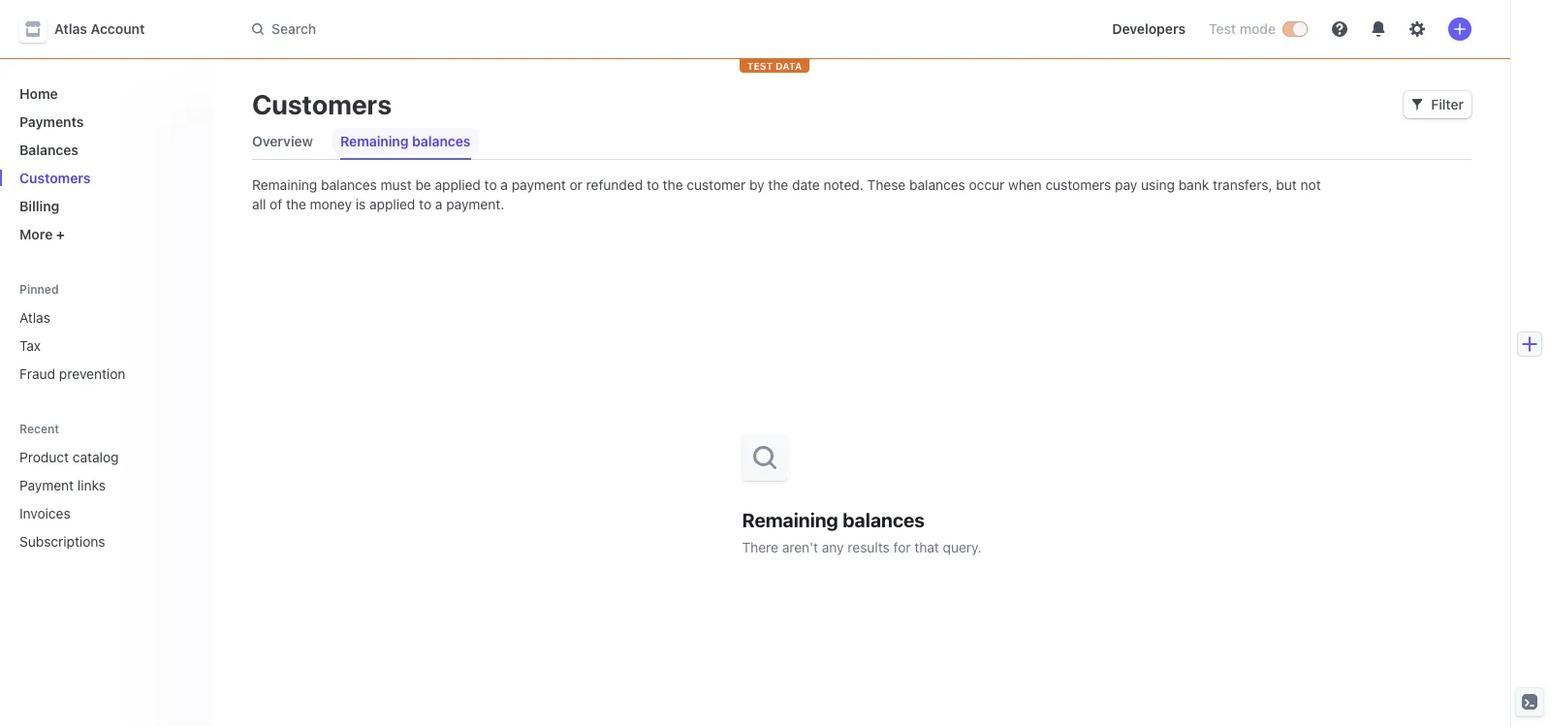 Task type: locate. For each thing, give the bounding box(es) containing it.
that
[[914, 539, 939, 555]]

0 horizontal spatial atlas
[[19, 309, 50, 326]]

atlas down pinned
[[19, 309, 50, 326]]

balances
[[412, 133, 471, 149], [321, 176, 377, 193], [909, 176, 965, 193], [843, 508, 925, 531]]

subscriptions
[[19, 533, 105, 550]]

to
[[484, 176, 497, 193], [647, 176, 659, 193], [419, 196, 432, 212]]

the
[[663, 176, 683, 193], [768, 176, 788, 193], [286, 196, 306, 212]]

to up payment.
[[484, 176, 497, 193]]

date
[[792, 176, 820, 193]]

balances for remaining balances must be applied to a payment or refunded to the customer by the date noted. these balances occur when customers pay using bank transfers, but not all of the money is applied to a payment.
[[321, 176, 377, 193]]

0 vertical spatial remaining
[[340, 133, 409, 149]]

atlas
[[54, 20, 87, 37], [19, 309, 50, 326]]

search
[[271, 20, 316, 37]]

a
[[501, 176, 508, 193], [435, 196, 443, 212]]

remaining inside remaining balances there aren't any results for that query.
[[742, 508, 838, 531]]

home
[[19, 85, 58, 102]]

0 horizontal spatial remaining
[[252, 176, 317, 193]]

these
[[867, 176, 906, 193]]

balances up "be"
[[412, 133, 471, 149]]

1 vertical spatial remaining
[[252, 176, 317, 193]]

catalog
[[73, 449, 119, 465]]

customers inside core navigation links element
[[19, 170, 91, 186]]

balances link
[[12, 134, 198, 166]]

remaining up must
[[340, 133, 409, 149]]

to down "be"
[[419, 196, 432, 212]]

0 vertical spatial a
[[501, 176, 508, 193]]

+
[[56, 226, 65, 242]]

Search text field
[[240, 11, 787, 47]]

mode
[[1240, 20, 1276, 37]]

pay
[[1115, 176, 1137, 193]]

there
[[742, 539, 778, 555]]

2 horizontal spatial the
[[768, 176, 788, 193]]

more
[[19, 226, 53, 242]]

0 horizontal spatial customers
[[19, 170, 91, 186]]

pinned
[[19, 282, 59, 297]]

1 vertical spatial applied
[[369, 196, 415, 212]]

payments link
[[12, 106, 198, 138]]

remaining inside remaining balances must be applied to a payment or refunded to the customer by the date noted. these balances occur when customers pay using bank transfers, but not all of the money is applied to a payment.
[[252, 176, 317, 193]]

atlas left account
[[54, 20, 87, 37]]

1 horizontal spatial remaining
[[340, 133, 409, 149]]

pinned element
[[12, 301, 198, 390]]

overview
[[252, 133, 313, 149]]

tab list containing overview
[[244, 124, 1472, 160]]

atlas for atlas account
[[54, 20, 87, 37]]

remaining inside tab
[[340, 133, 409, 149]]

filter
[[1431, 96, 1464, 112]]

0 vertical spatial atlas
[[54, 20, 87, 37]]

atlas account
[[54, 20, 145, 37]]

test data
[[747, 60, 802, 72]]

1 horizontal spatial customers
[[252, 88, 392, 120]]

remaining up aren't
[[742, 508, 838, 531]]

1 vertical spatial atlas
[[19, 309, 50, 326]]

recent navigation links element
[[0, 421, 213, 557]]

customers up "overview"
[[252, 88, 392, 120]]

is
[[356, 196, 366, 212]]

settings image
[[1410, 21, 1425, 37]]

customers
[[252, 88, 392, 120], [19, 170, 91, 186]]

using
[[1141, 176, 1175, 193]]

remaining up of
[[252, 176, 317, 193]]

to right refunded
[[647, 176, 659, 193]]

all
[[252, 196, 266, 212]]

atlas inside button
[[54, 20, 87, 37]]

customers down balances
[[19, 170, 91, 186]]

0 vertical spatial applied
[[435, 176, 481, 193]]

applied
[[435, 176, 481, 193], [369, 196, 415, 212]]

balances inside tab
[[412, 133, 471, 149]]

subscriptions link
[[12, 525, 171, 557]]

fraud prevention
[[19, 365, 125, 382]]

tax link
[[12, 330, 198, 362]]

1 vertical spatial customers
[[19, 170, 91, 186]]

the left customer
[[663, 176, 683, 193]]

by
[[749, 176, 764, 193]]

balances inside remaining balances there aren't any results for that query.
[[843, 508, 925, 531]]

balances up is
[[321, 176, 377, 193]]

the right the by on the left top
[[768, 176, 788, 193]]

applied up payment.
[[435, 176, 481, 193]]

tab list
[[244, 124, 1472, 160]]

core navigation links element
[[12, 78, 198, 250]]

noted.
[[824, 176, 864, 193]]

pinned navigation links element
[[12, 281, 198, 390]]

0 vertical spatial customers
[[252, 88, 392, 120]]

a left payment.
[[435, 196, 443, 212]]

remaining balances there aren't any results for that query.
[[742, 508, 982, 555]]

results
[[848, 539, 890, 555]]

a left payment
[[501, 176, 508, 193]]

balances left "occur"
[[909, 176, 965, 193]]

0 horizontal spatial a
[[435, 196, 443, 212]]

filter button
[[1404, 91, 1472, 118]]

fraud
[[19, 365, 55, 382]]

payment links
[[19, 477, 106, 493]]

atlas inside 'pinned' element
[[19, 309, 50, 326]]

remaining for remaining balances must be applied to a payment or refunded to the customer by the date noted. these balances occur when customers pay using bank transfers, but not all of the money is applied to a payment.
[[252, 176, 317, 193]]

1 horizontal spatial to
[[484, 176, 497, 193]]

bank
[[1179, 176, 1209, 193]]

2 vertical spatial remaining
[[742, 508, 838, 531]]

the right of
[[286, 196, 306, 212]]

balances up the results
[[843, 508, 925, 531]]

refunded
[[586, 176, 643, 193]]

applied down must
[[369, 196, 415, 212]]

occur
[[969, 176, 1005, 193]]

2 horizontal spatial remaining
[[742, 508, 838, 531]]

1 horizontal spatial atlas
[[54, 20, 87, 37]]

balances for remaining balances
[[412, 133, 471, 149]]

when
[[1008, 176, 1042, 193]]

be
[[415, 176, 431, 193]]

remaining
[[340, 133, 409, 149], [252, 176, 317, 193], [742, 508, 838, 531]]

home link
[[12, 78, 198, 110]]

2 horizontal spatial to
[[647, 176, 659, 193]]

1 horizontal spatial the
[[663, 176, 683, 193]]

1 vertical spatial a
[[435, 196, 443, 212]]



Task type: vqa. For each thing, say whether or not it's contained in the screenshot.
×
no



Task type: describe. For each thing, give the bounding box(es) containing it.
remaining balances must be applied to a payment or refunded to the customer by the date noted. these balances occur when customers pay using bank transfers, but not all of the money is applied to a payment.
[[252, 176, 1321, 212]]

payments
[[19, 113, 84, 130]]

help image
[[1332, 21, 1347, 37]]

fraud prevention link
[[12, 358, 198, 390]]

recent element
[[0, 441, 213, 557]]

remaining balances link
[[332, 128, 478, 155]]

links
[[77, 477, 106, 493]]

or
[[570, 176, 582, 193]]

customer
[[687, 176, 746, 193]]

account
[[91, 20, 145, 37]]

invoices
[[19, 505, 70, 522]]

remaining for remaining balances there aren't any results for that query.
[[742, 508, 838, 531]]

notifications image
[[1371, 21, 1386, 37]]

balances
[[19, 142, 78, 158]]

payment
[[19, 477, 74, 493]]

1 horizontal spatial a
[[501, 176, 508, 193]]

developers
[[1112, 20, 1186, 37]]

svg image
[[1412, 99, 1423, 111]]

more +
[[19, 226, 65, 242]]

Search search field
[[240, 11, 787, 47]]

atlas account button
[[19, 16, 164, 43]]

transfers,
[[1213, 176, 1272, 193]]

overview link
[[244, 128, 321, 155]]

payment links link
[[12, 469, 171, 501]]

1 horizontal spatial applied
[[435, 176, 481, 193]]

prevention
[[59, 365, 125, 382]]

balances for remaining balances there aren't any results for that query.
[[843, 508, 925, 531]]

query.
[[943, 539, 982, 555]]

test
[[747, 60, 773, 72]]

remaining for remaining balances
[[340, 133, 409, 149]]

must
[[381, 176, 412, 193]]

remaining balances
[[340, 133, 471, 149]]

data
[[775, 60, 802, 72]]

0 horizontal spatial applied
[[369, 196, 415, 212]]

not
[[1301, 176, 1321, 193]]

developers link
[[1104, 14, 1193, 45]]

for
[[893, 539, 911, 555]]

test mode
[[1209, 20, 1276, 37]]

recent
[[19, 422, 59, 436]]

product catalog link
[[12, 441, 171, 473]]

invoices link
[[12, 497, 171, 529]]

but
[[1276, 176, 1297, 193]]

tax
[[19, 337, 41, 354]]

customers link
[[12, 162, 198, 194]]

money
[[310, 196, 352, 212]]

test
[[1209, 20, 1236, 37]]

aren't
[[782, 539, 818, 555]]

product
[[19, 449, 69, 465]]

payment
[[512, 176, 566, 193]]

billing link
[[12, 190, 198, 222]]

any
[[822, 539, 844, 555]]

remaining balances tab
[[332, 124, 478, 159]]

payment.
[[446, 196, 504, 212]]

atlas link
[[12, 301, 198, 333]]

atlas for atlas
[[19, 309, 50, 326]]

product catalog
[[19, 449, 119, 465]]

customers
[[1045, 176, 1111, 193]]

0 horizontal spatial to
[[419, 196, 432, 212]]

0 horizontal spatial the
[[286, 196, 306, 212]]

billing
[[19, 198, 59, 214]]

of
[[270, 196, 282, 212]]



